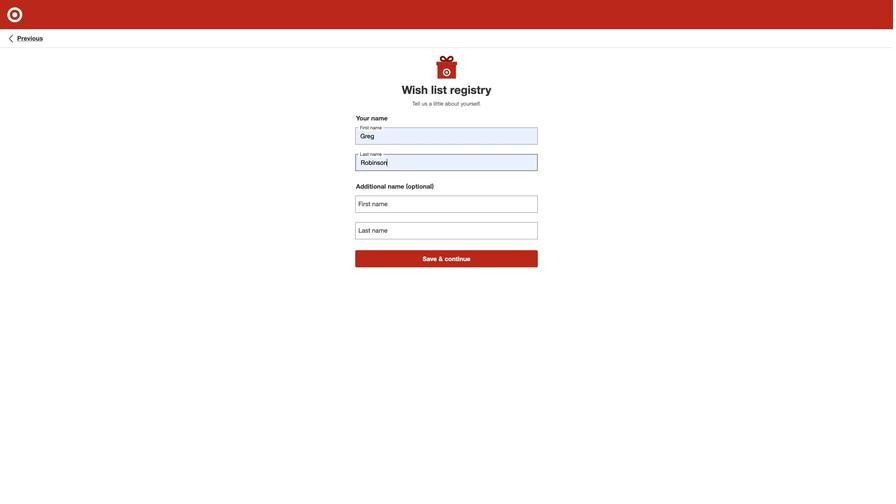 Task type: vqa. For each thing, say whether or not it's contained in the screenshot.
'to' for high
no



Task type: locate. For each thing, give the bounding box(es) containing it.
name right your
[[371, 114, 388, 122]]

save
[[423, 255, 437, 263]]

name for your
[[371, 114, 388, 122]]

1 vertical spatial name
[[388, 183, 404, 190]]

wish
[[402, 83, 428, 97]]

your
[[356, 114, 370, 122]]

little
[[434, 100, 444, 107]]

name
[[371, 114, 388, 122], [388, 183, 404, 190]]

registry
[[450, 83, 492, 97]]

us
[[422, 100, 428, 107]]

save & continue
[[423, 255, 471, 263]]

save & continue button
[[355, 250, 538, 268]]

name for additional
[[388, 183, 404, 190]]

0 vertical spatial name
[[371, 114, 388, 122]]

None text field
[[355, 128, 538, 145], [355, 154, 538, 171], [355, 196, 538, 213], [355, 222, 538, 239], [355, 128, 538, 145], [355, 154, 538, 171], [355, 196, 538, 213], [355, 222, 538, 239]]

name left (optional)
[[388, 183, 404, 190]]

yourself.
[[461, 100, 481, 107]]

previous
[[17, 34, 43, 42]]

wish list registry tell us a little about yourself.
[[402, 83, 492, 107]]



Task type: describe. For each thing, give the bounding box(es) containing it.
about
[[445, 100, 459, 107]]

your name
[[356, 114, 388, 122]]

&
[[439, 255, 443, 263]]

tell
[[412, 100, 420, 107]]

previous button
[[6, 34, 43, 43]]

list
[[431, 83, 447, 97]]

additional name (optional)
[[356, 183, 434, 190]]

a
[[429, 100, 432, 107]]

continue
[[445, 255, 471, 263]]

additional
[[356, 183, 386, 190]]

(optional)
[[406, 183, 434, 190]]



